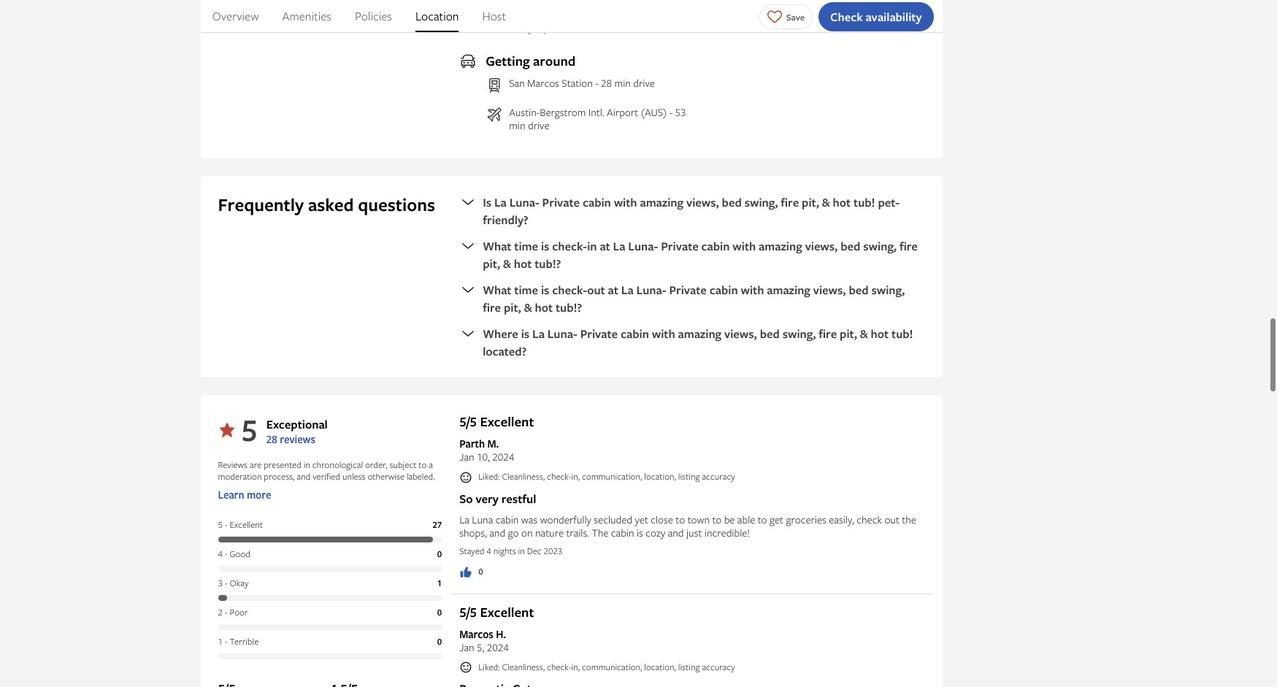 Task type: locate. For each thing, give the bounding box(es) containing it.
check
[[857, 513, 882, 526]]

the left leaning
[[724, 8, 740, 21]]

1 vertical spatial 28
[[266, 433, 277, 446]]

2 vertical spatial excellent
[[480, 603, 534, 621]]

small image
[[459, 471, 473, 484], [459, 661, 473, 674]]

1 horizontal spatial 28
[[601, 76, 612, 90]]

out inside so very restful la luna cabin was wonderfully secluded yet close to town to be able to get groceries easily, check out the shops, and go on nature trails. the cabin is cozy and just incredible!
[[885, 513, 900, 526]]

&
[[822, 195, 830, 211], [503, 256, 511, 272], [524, 300, 532, 316], [860, 326, 868, 342]]

luna- down what time is check-in at la luna- private cabin with amazing views, bed swing, fire pit, & hot tub!?
[[636, 282, 666, 298]]

2024 for 5/5 excellent marcos h. jan 5, 2024
[[487, 640, 509, 654]]

1 vertical spatial marcos
[[459, 627, 493, 641]]

views,
[[686, 195, 719, 211], [805, 238, 838, 254], [813, 282, 846, 298], [724, 326, 757, 342]]

0 horizontal spatial the
[[592, 526, 609, 540]]

reviews are presented in chronological order, subject to a moderation process, and verified unless otherwise labeled. learn more
[[218, 459, 435, 502]]

what down friendly?
[[483, 238, 512, 254]]

0 horizontal spatial and
[[297, 471, 311, 483]]

cabin inside is la luna- private cabin with amazing views, bed swing, fire pit, & hot tub! pet- friendly?
[[583, 195, 611, 211]]

- left 8 in the top of the page
[[801, 8, 804, 21]]

what time is check-out at la luna- private cabin with amazing views, bed swing, fire pit, & hot tub!?
[[483, 282, 905, 316]]

check-
[[552, 238, 587, 254], [552, 282, 587, 298], [547, 471, 571, 483], [547, 661, 571, 673]]

1 vertical spatial small image
[[459, 661, 473, 674]]

the right trails.
[[592, 526, 609, 540]]

12
[[625, 21, 636, 35]]

- left 53
[[670, 105, 673, 119]]

drive for san marcos station - 28 min drive
[[633, 76, 655, 90]]

list
[[200, 0, 942, 32], [486, 76, 687, 132]]

private
[[542, 195, 580, 211], [661, 238, 699, 254], [669, 282, 707, 298], [580, 326, 618, 342]]

1 what from the top
[[483, 238, 512, 254]]

drive inside list item
[[633, 76, 655, 90]]

2 time from the top
[[514, 282, 538, 298]]

1 vertical spatial 5
[[218, 519, 223, 531]]

excellent up the m.
[[480, 413, 534, 431]]

medium image
[[459, 566, 473, 579]]

- right station
[[595, 76, 599, 90]]

luna- inside where is la luna- private cabin with amazing views, bed swing, fire pit, & hot tub! located?
[[548, 326, 577, 342]]

marcos
[[527, 76, 559, 90], [459, 627, 493, 641]]

shops,
[[459, 526, 487, 540]]

5/5 inside 5/5 excellent parth m. jan 10, 2024
[[459, 413, 477, 431]]

1 - terrible
[[218, 636, 259, 648]]

bed inside what time is check-in at la luna- private cabin with amazing views, bed swing, fire pit, & hot tub!?
[[841, 238, 861, 254]]

2024 inside 5/5 excellent parth m. jan 10, 2024
[[492, 450, 514, 464]]

0 vertical spatial 5
[[241, 409, 258, 451]]

0 vertical spatial time
[[514, 238, 538, 254]]

2 5/5 from the top
[[459, 603, 477, 621]]

and left the just
[[668, 526, 684, 540]]

what time is check-in at la luna- private cabin with amazing views, bed swing, fire pit, & hot tub!?
[[483, 238, 918, 272]]

1 time from the top
[[514, 238, 538, 254]]

san marcos station - 28 min drive
[[509, 76, 655, 90]]

1 vertical spatial tub!
[[892, 326, 913, 342]]

min right '12'
[[638, 21, 654, 35]]

5
[[241, 409, 258, 451], [218, 519, 223, 531]]

is inside so very restful la luna cabin was wonderfully secluded yet close to town to be able to get groceries easily, check out the shops, and go on nature trails. the cabin is cozy and just incredible!
[[637, 526, 643, 540]]

out
[[587, 282, 605, 298], [885, 513, 900, 526]]

in, for jan 10, 2024
[[571, 471, 580, 483]]

2023
[[544, 545, 563, 557]]

hot inside is la luna- private cabin with amazing views, bed swing, fire pit, & hot tub! pet- friendly?
[[833, 195, 851, 211]]

communication, for jan 10, 2024
[[582, 471, 642, 483]]

5 down the learn
[[218, 519, 223, 531]]

0 vertical spatial at
[[600, 238, 610, 254]]

drive inside the austin-bergstrom intl. airport (aus) - 53 min drive
[[528, 119, 550, 132]]

1 vertical spatial liked:
[[478, 661, 500, 673]]

liked: for jan 10, 2024
[[478, 471, 500, 483]]

2 accuracy from the top
[[702, 661, 735, 673]]

1 vertical spatial communication,
[[582, 661, 642, 673]]

private inside what time is check-in at la luna- private cabin with amazing views, bed swing, fire pit, & hot tub!?
[[661, 238, 699, 254]]

time for what time is check-in at la luna- private cabin with amazing views, bed swing, fire pit, & hot tub!?
[[514, 238, 538, 254]]

1 horizontal spatial out
[[885, 513, 900, 526]]

1 horizontal spatial marcos
[[527, 76, 559, 90]]

what inside what time is check-out at la luna- private cabin with amazing views, bed swing, fire pit, & hot tub!?
[[483, 282, 512, 298]]

1 horizontal spatial 5
[[241, 409, 258, 451]]

2 what from the top
[[483, 282, 512, 298]]

luna- down is la luna- private cabin with amazing views, bed swing, fire pit, & hot tub! pet- friendly?
[[628, 238, 658, 254]]

time down friendly?
[[514, 238, 538, 254]]

1 accuracy from the top
[[702, 471, 735, 483]]

parth
[[459, 437, 485, 451]]

la inside so very restful la luna cabin was wonderfully secluded yet close to town to be able to get groceries easily, check out the shops, and go on nature trails. the cabin is cozy and just incredible!
[[459, 513, 470, 526]]

cleanliness, up restful
[[502, 471, 545, 483]]

small image for jan 10, 2024
[[459, 471, 473, 484]]

cabin inside where is la luna- private cabin with amazing views, bed swing, fire pit, & hot tub! located?
[[621, 326, 649, 342]]

0 vertical spatial 1
[[437, 577, 442, 590]]

cleanliness,
[[502, 471, 545, 483], [502, 661, 545, 673]]

presented
[[264, 459, 301, 471]]

la inside is la luna- private cabin with amazing views, bed swing, fire pit, & hot tub! pet- friendly?
[[494, 195, 507, 211]]

0 left 5/5 excellent marcos h. jan 5, 2024
[[437, 606, 442, 619]]

austin-bergstrom intl. airport (aus) - 53 min drive list item
[[486, 105, 687, 132]]

amazing
[[640, 195, 684, 211], [759, 238, 802, 254], [767, 282, 811, 298], [678, 326, 722, 342]]

excellent up the h.
[[480, 603, 534, 621]]

2 cleanliness, from the top
[[502, 661, 545, 673]]

5/5 for 5/5 excellent parth m. jan 10, 2024
[[459, 413, 477, 431]]

0 vertical spatial 2024
[[492, 450, 514, 464]]

liked: down 5,
[[478, 661, 500, 673]]

and left go
[[490, 526, 505, 540]]

min for 28
[[615, 76, 631, 90]]

small image down 5/5 excellent marcos h. jan 5, 2024
[[459, 661, 473, 674]]

save
[[786, 11, 805, 23]]

2 location, from the top
[[644, 661, 676, 673]]

4 left the nights
[[487, 545, 491, 557]]

1 vertical spatial 5/5
[[459, 603, 477, 621]]

jan for 5/5 excellent parth m. jan 10, 2024
[[459, 450, 474, 464]]

location, for jan 10, 2024
[[644, 471, 676, 483]]

is inside where is la luna- private cabin with amazing views, bed swing, fire pit, & hot tub! located?
[[521, 326, 530, 342]]

a
[[429, 459, 433, 471]]

jan inside 5/5 excellent marcos h. jan 5, 2024
[[459, 640, 474, 654]]

1 listing from the top
[[678, 471, 700, 483]]

5/5
[[459, 413, 477, 431], [459, 603, 477, 621]]

0
[[437, 548, 442, 560], [478, 565, 483, 578], [437, 606, 442, 619], [437, 636, 442, 648]]

1 small image from the top
[[459, 471, 473, 484]]

at inside what time is check-in at la luna- private cabin with amazing views, bed swing, fire pit, & hot tub!?
[[600, 238, 610, 254]]

1 vertical spatial 1
[[218, 636, 223, 648]]

0 vertical spatial communication,
[[582, 471, 642, 483]]

min up airport
[[615, 76, 631, 90]]

located?
[[483, 343, 527, 360]]

at inside what time is check-out at la luna- private cabin with amazing views, bed swing, fire pit, & hot tub!?
[[608, 282, 618, 298]]

drive
[[833, 8, 855, 21], [657, 21, 679, 35], [633, 76, 655, 90], [528, 119, 550, 132]]

reviews
[[280, 433, 315, 446]]

3
[[218, 577, 223, 590]]

to
[[419, 459, 427, 471], [676, 513, 685, 526], [712, 513, 722, 526], [758, 513, 767, 526]]

0 left 5,
[[437, 636, 442, 648]]

and
[[297, 471, 311, 483], [490, 526, 505, 540], [668, 526, 684, 540]]

0 vertical spatial cleanliness,
[[502, 471, 545, 483]]

time inside what time is check-out at la luna- private cabin with amazing views, bed swing, fire pit, & hot tub!?
[[514, 282, 538, 298]]

hot inside what time is check-in at la luna- private cabin with amazing views, bed swing, fire pit, & hot tub!?
[[514, 256, 532, 272]]

excellent up "good"
[[230, 519, 263, 531]]

0 vertical spatial 28
[[601, 76, 612, 90]]

wimberley
[[486, 21, 533, 35]]

2 vertical spatial in
[[518, 545, 525, 557]]

cabin inside what time is check-in at la luna- private cabin with amazing views, bed swing, fire pit, & hot tub!?
[[702, 238, 730, 254]]

tub!? inside what time is check-out at la luna- private cabin with amazing views, bed swing, fire pit, & hot tub!?
[[556, 300, 582, 316]]

the
[[724, 8, 740, 21], [592, 526, 609, 540]]

0 horizontal spatial 1
[[218, 636, 223, 648]]

small image for jan 5, 2024
[[459, 661, 473, 674]]

jan left 5,
[[459, 640, 474, 654]]

and inside reviews are presented in chronological order, subject to a moderation process, and verified unless otherwise labeled. learn more
[[297, 471, 311, 483]]

go
[[508, 526, 519, 540]]

0 horizontal spatial out
[[587, 282, 605, 298]]

1 vertical spatial in,
[[571, 661, 580, 673]]

exceptional
[[266, 417, 328, 433]]

1 vertical spatial 2024
[[487, 640, 509, 654]]

jan inside 5/5 excellent parth m. jan 10, 2024
[[459, 450, 474, 464]]

liked:
[[478, 471, 500, 483], [478, 661, 500, 673]]

amazing inside what time is check-out at la luna- private cabin with amazing views, bed swing, fire pit, & hot tub!?
[[767, 282, 811, 298]]

0 for poor
[[437, 606, 442, 619]]

1 horizontal spatial and
[[490, 526, 505, 540]]

1 horizontal spatial in
[[518, 545, 525, 557]]

views, inside what time is check-in at la luna- private cabin with amazing views, bed swing, fire pit, & hot tub!?
[[805, 238, 838, 254]]

0 down 27 in the bottom of the page
[[437, 548, 442, 560]]

min inside san marcos station - 28 min drive list item
[[615, 76, 631, 90]]

0 vertical spatial in,
[[571, 471, 580, 483]]

0 vertical spatial what
[[483, 238, 512, 254]]

small image up so
[[459, 471, 473, 484]]

2 liked: cleanliness, check-in, communication, location, listing accuracy from the top
[[478, 661, 735, 673]]

good
[[230, 548, 250, 560]]

luna-
[[510, 195, 539, 211], [628, 238, 658, 254], [636, 282, 666, 298], [548, 326, 577, 342]]

0 vertical spatial liked:
[[478, 471, 500, 483]]

getting
[[486, 52, 530, 70]]

time inside what time is check-in at la luna- private cabin with amazing views, bed swing, fire pit, & hot tub!?
[[514, 238, 538, 254]]

1 jan from the top
[[459, 450, 474, 464]]

0 vertical spatial tub!
[[854, 195, 875, 211]]

be
[[724, 513, 735, 526]]

1 communication, from the top
[[582, 471, 642, 483]]

h.
[[496, 627, 506, 641]]

check availability
[[830, 8, 922, 24]]

5/5 for 5/5 excellent marcos h. jan 5, 2024
[[459, 603, 477, 621]]

1 5/5 from the top
[[459, 413, 477, 431]]

0 vertical spatial the
[[724, 8, 740, 21]]

2 jan from the top
[[459, 640, 474, 654]]

1 vertical spatial list
[[486, 76, 687, 132]]

luna- inside is la luna- private cabin with amazing views, bed swing, fire pit, & hot tub! pet- friendly?
[[510, 195, 539, 211]]

8
[[807, 8, 812, 21]]

1 vertical spatial accuracy
[[702, 661, 735, 673]]

min
[[815, 8, 831, 21], [638, 21, 654, 35], [615, 76, 631, 90], [509, 119, 525, 132]]

1 vertical spatial jan
[[459, 640, 474, 654]]

1 horizontal spatial 1
[[437, 577, 442, 590]]

min down san
[[509, 119, 525, 132]]

0 vertical spatial location,
[[644, 471, 676, 483]]

what inside what time is check-in at la luna- private cabin with amazing views, bed swing, fire pit, & hot tub!?
[[483, 238, 512, 254]]

amenities link
[[282, 0, 332, 32]]

marcos down around
[[527, 76, 559, 90]]

2024 right 10, at the bottom
[[492, 450, 514, 464]]

1 liked: cleanliness, check-in, communication, location, listing accuracy from the top
[[478, 471, 735, 483]]

tub!? for in
[[535, 256, 561, 272]]

1 vertical spatial at
[[608, 282, 618, 298]]

2 horizontal spatial and
[[668, 526, 684, 540]]

1 left medium icon
[[437, 577, 442, 590]]

0 vertical spatial marcos
[[527, 76, 559, 90]]

and left verified
[[297, 471, 311, 483]]

airport
[[607, 105, 638, 119]]

is inside what time is check-out at la luna- private cabin with amazing views, bed swing, fire pit, & hot tub!?
[[541, 282, 550, 298]]

excellent inside 5/5 excellent marcos h. jan 5, 2024
[[480, 603, 534, 621]]

austin-
[[509, 105, 540, 119]]

get
[[770, 513, 784, 526]]

station
[[562, 76, 593, 90]]

excellent inside 5/5 excellent parth m. jan 10, 2024
[[480, 413, 534, 431]]

cleanliness, down the h.
[[502, 661, 545, 673]]

1 vertical spatial listing
[[678, 661, 700, 673]]

was
[[521, 513, 538, 526]]

bergstrom
[[540, 105, 586, 119]]

- left '12'
[[619, 21, 622, 35]]

0 vertical spatial tub!?
[[535, 256, 561, 272]]

0 horizontal spatial 28
[[266, 433, 277, 446]]

1 location, from the top
[[644, 471, 676, 483]]

0 horizontal spatial marcos
[[459, 627, 493, 641]]

tub!? inside what time is check-in at la luna- private cabin with amazing views, bed swing, fire pit, & hot tub!?
[[535, 256, 561, 272]]

to left the "a"
[[419, 459, 427, 471]]

1 horizontal spatial tub!
[[892, 326, 913, 342]]

out inside what time is check-out at la luna- private cabin with amazing views, bed swing, fire pit, & hot tub!?
[[587, 282, 605, 298]]

location, for jan 5, 2024
[[644, 661, 676, 673]]

views, inside where is la luna- private cabin with amazing views, bed swing, fire pit, & hot tub! located?
[[724, 326, 757, 342]]

28 right station
[[601, 76, 612, 90]]

so
[[459, 491, 473, 507]]

5/5 inside 5/5 excellent marcos h. jan 5, 2024
[[459, 603, 477, 621]]

5/5 excellent parth m. jan 10, 2024
[[459, 413, 534, 464]]

5/5 up parth
[[459, 413, 477, 431]]

0 horizontal spatial tub!
[[854, 195, 875, 211]]

5 out of 5 element
[[218, 680, 330, 687]]

1 vertical spatial time
[[514, 282, 538, 298]]

1 vertical spatial location,
[[644, 661, 676, 673]]

1 vertical spatial what
[[483, 282, 512, 298]]

0 vertical spatial small image
[[459, 471, 473, 484]]

luna- inside what time is check-out at la luna- private cabin with amazing views, bed swing, fire pit, & hot tub!?
[[636, 282, 666, 298]]

1 cleanliness, from the top
[[502, 471, 545, 483]]

1 vertical spatial liked: cleanliness, check-in, communication, location, listing accuracy
[[478, 661, 735, 673]]

liked: cleanliness, check-in, communication, location, listing accuracy
[[478, 471, 735, 483], [478, 661, 735, 673]]

2
[[218, 606, 223, 619]]

2024 inside 5/5 excellent marcos h. jan 5, 2024
[[487, 640, 509, 654]]

0 vertical spatial list
[[200, 0, 942, 32]]

tub! inside is la luna- private cabin with amazing views, bed swing, fire pit, & hot tub! pet- friendly?
[[854, 195, 875, 211]]

0 vertical spatial in
[[587, 238, 597, 254]]

in,
[[571, 471, 580, 483], [571, 661, 580, 673]]

easily,
[[829, 513, 854, 526]]

min inside the austin-bergstrom intl. airport (aus) - 53 min drive
[[509, 119, 525, 132]]

1 vertical spatial cleanliness,
[[502, 661, 545, 673]]

0 right medium icon
[[478, 565, 483, 578]]

with inside what time is check-in at la luna- private cabin with amazing views, bed swing, fire pit, & hot tub!?
[[733, 238, 756, 254]]

la inside where is la luna- private cabin with amazing views, bed swing, fire pit, & hot tub! located?
[[532, 326, 545, 342]]

jan left 10, at the bottom
[[459, 450, 474, 464]]

0 vertical spatial jan
[[459, 450, 474, 464]]

in for stayed 4 nights in dec 2023
[[518, 545, 525, 557]]

1 in, from the top
[[571, 471, 580, 483]]

2 communication, from the top
[[582, 661, 642, 673]]

& inside what time is check-out at la luna- private cabin with amazing views, bed swing, fire pit, & hot tub!?
[[524, 300, 532, 316]]

2 listing from the top
[[678, 661, 700, 673]]

2 horizontal spatial in
[[587, 238, 597, 254]]

min right 8 in the top of the page
[[815, 8, 831, 21]]

overview
[[212, 8, 259, 24]]

bed inside where is la luna- private cabin with amazing views, bed swing, fire pit, & hot tub! located?
[[760, 326, 780, 342]]

1 vertical spatial out
[[885, 513, 900, 526]]

2 - poor
[[218, 606, 248, 619]]

0 vertical spatial liked: cleanliness, check-in, communication, location, listing accuracy
[[478, 471, 735, 483]]

in inside reviews are presented in chronological order, subject to a moderation process, and verified unless otherwise labeled. learn more
[[304, 459, 310, 471]]

drive for the leaning pear - 8 min drive
[[833, 8, 855, 21]]

liked: down 10, at the bottom
[[478, 471, 500, 483]]

luna- up friendly?
[[510, 195, 539, 211]]

what up where
[[483, 282, 512, 298]]

3 - okay
[[218, 577, 249, 590]]

groceries
[[786, 513, 827, 526]]

5/5 up 5,
[[459, 603, 477, 621]]

0 vertical spatial 5/5
[[459, 413, 477, 431]]

1 liked: from the top
[[478, 471, 500, 483]]

more
[[247, 488, 271, 502]]

what
[[483, 238, 512, 254], [483, 282, 512, 298]]

intl.
[[588, 105, 604, 119]]

1 left terrible
[[218, 636, 223, 648]]

53
[[675, 105, 686, 119]]

2024 for 5/5 excellent parth m. jan 10, 2024
[[492, 450, 514, 464]]

0 vertical spatial listing
[[678, 471, 700, 483]]

luna
[[472, 513, 493, 526]]

unless
[[342, 471, 366, 483]]

0 inside button
[[478, 565, 483, 578]]

- right 3
[[225, 577, 228, 590]]

marcos left the h.
[[459, 627, 493, 641]]

1 vertical spatial the
[[592, 526, 609, 540]]

check
[[830, 8, 863, 24]]

able
[[738, 513, 755, 526]]

& inside is la luna- private cabin with amazing views, bed swing, fire pit, & hot tub! pet- friendly?
[[822, 195, 830, 211]]

luna- right where
[[548, 326, 577, 342]]

-
[[801, 8, 804, 21], [619, 21, 622, 35], [595, 76, 599, 90], [670, 105, 673, 119], [225, 519, 228, 531], [225, 548, 228, 560], [225, 577, 228, 590], [225, 606, 228, 619], [225, 636, 228, 648]]

time up where
[[514, 282, 538, 298]]

5 right the negative theme icon at the left bottom of the page
[[241, 409, 258, 451]]

- inside the austin-bergstrom intl. airport (aus) - 53 min drive
[[670, 105, 673, 119]]

0 horizontal spatial 5
[[218, 519, 223, 531]]

tub!
[[854, 195, 875, 211], [892, 326, 913, 342]]

1 vertical spatial tub!?
[[556, 300, 582, 316]]

0 vertical spatial out
[[587, 282, 605, 298]]

location link
[[416, 0, 459, 32]]

list containing overview
[[200, 0, 942, 32]]

1 vertical spatial in
[[304, 459, 310, 471]]

2 in, from the top
[[571, 661, 580, 673]]

0 vertical spatial accuracy
[[702, 471, 735, 483]]

4 left "good"
[[218, 548, 223, 560]]

0 for terrible
[[437, 636, 442, 648]]

2 small image from the top
[[459, 661, 473, 674]]

2 liked: from the top
[[478, 661, 500, 673]]

0 horizontal spatial in
[[304, 459, 310, 471]]

tub! inside where is la luna- private cabin with amazing views, bed swing, fire pit, & hot tub! located?
[[892, 326, 913, 342]]

check- inside what time is check-out at la luna- private cabin with amazing views, bed swing, fire pit, & hot tub!?
[[552, 282, 587, 298]]

0 vertical spatial excellent
[[480, 413, 534, 431]]

at
[[600, 238, 610, 254], [608, 282, 618, 298]]

bed
[[722, 195, 742, 211], [841, 238, 861, 254], [849, 282, 869, 298], [760, 326, 780, 342]]

2024 right 5,
[[487, 640, 509, 654]]

28 left reviews
[[266, 433, 277, 446]]

just
[[686, 526, 702, 540]]



Task type: describe. For each thing, give the bounding box(es) containing it.
policies
[[355, 8, 392, 24]]

excellent for 5/5 excellent parth m. jan 10, 2024
[[480, 413, 534, 431]]

- left "good"
[[225, 548, 228, 560]]

negative theme image
[[218, 422, 236, 439]]

private inside where is la luna- private cabin with amazing views, bed swing, fire pit, & hot tub! located?
[[580, 326, 618, 342]]

with inside what time is check-out at la luna- private cabin with amazing views, bed swing, fire pit, & hot tub!?
[[741, 282, 764, 298]]

what for what time is check-in at la luna- private cabin with amazing views, bed swing, fire pit, & hot tub!?
[[483, 238, 512, 254]]

fire inside is la luna- private cabin with amazing views, bed swing, fire pit, & hot tub! pet- friendly?
[[781, 195, 799, 211]]

trails.
[[566, 526, 589, 540]]

listing for jan 10, 2024
[[678, 471, 700, 483]]

are
[[250, 459, 262, 471]]

nights
[[493, 545, 516, 557]]

learn more link
[[218, 488, 442, 514]]

amazing inside where is la luna- private cabin with amazing views, bed swing, fire pit, & hot tub! located?
[[678, 326, 722, 342]]

to left be
[[712, 513, 722, 526]]

views, inside is la luna- private cabin with amazing views, bed swing, fire pit, & hot tub! pet- friendly?
[[686, 195, 719, 211]]

where is la luna- private cabin with amazing views, bed swing, fire pit, & hot tub! located?
[[483, 326, 913, 360]]

min for 12
[[638, 21, 654, 35]]

availability
[[866, 8, 922, 24]]

1 vertical spatial excellent
[[230, 519, 263, 531]]

close
[[651, 513, 673, 526]]

liked: for jan 5, 2024
[[478, 661, 500, 673]]

yet
[[635, 513, 648, 526]]

bed inside is la luna- private cabin with amazing views, bed swing, fire pit, & hot tub! pet- friendly?
[[722, 195, 742, 211]]

friendly?
[[483, 212, 529, 228]]

1 horizontal spatial 4
[[487, 545, 491, 557]]

in, for jan 5, 2024
[[571, 661, 580, 673]]

- right 2
[[225, 606, 228, 619]]

wonderfully
[[540, 513, 591, 526]]

stayed 4 nights in dec 2023
[[459, 545, 563, 557]]

- up 4 - good
[[225, 519, 228, 531]]

host
[[482, 8, 506, 24]]

reviews
[[218, 459, 248, 471]]

private inside is la luna- private cabin with amazing views, bed swing, fire pit, & hot tub! pet- friendly?
[[542, 195, 580, 211]]

hot inside where is la luna- private cabin with amazing views, bed swing, fire pit, & hot tub! located?
[[871, 326, 889, 342]]

liked: cleanliness, check-in, communication, location, listing accuracy for jan 10, 2024
[[478, 471, 735, 483]]

tub!? for out
[[556, 300, 582, 316]]

5 - excellent
[[218, 519, 263, 531]]

swing, inside is la luna- private cabin with amazing views, bed swing, fire pit, & hot tub! pet- friendly?
[[745, 195, 778, 211]]

- inside list item
[[595, 76, 599, 90]]

san marcos station - 28 min drive list item
[[486, 76, 687, 94]]

accuracy for jan 5, 2024
[[702, 661, 735, 673]]

list containing san marcos station - 28 min drive
[[486, 76, 687, 132]]

swing, inside where is la luna- private cabin with amazing views, bed swing, fire pit, & hot tub! located?
[[783, 326, 816, 342]]

in for reviews are presented in chronological order, subject to a moderation process, and verified unless otherwise labeled. learn more
[[304, 459, 310, 471]]

frequently asked questions
[[218, 193, 435, 217]]

communication, for jan 5, 2024
[[582, 661, 642, 673]]

- left terrible
[[225, 636, 228, 648]]

okay
[[230, 577, 249, 590]]

10,
[[477, 450, 490, 464]]

pit, inside what time is check-out at la luna- private cabin with amazing views, bed swing, fire pit, & hot tub!?
[[504, 300, 521, 316]]

marcos inside list item
[[527, 76, 559, 90]]

adventures
[[567, 21, 616, 35]]

so very restful la luna cabin was wonderfully secluded yet close to town to be able to get groceries easily, check out the shops, and go on nature trails. the cabin is cozy and just incredible!
[[459, 491, 916, 540]]

at for in
[[600, 238, 610, 254]]

asked
[[308, 193, 354, 217]]

& inside where is la luna- private cabin with amazing views, bed swing, fire pit, & hot tub! located?
[[860, 326, 868, 342]]

1 for 1 - terrible
[[218, 636, 223, 648]]

poor
[[230, 606, 248, 619]]

pear
[[779, 8, 798, 21]]

dec
[[527, 545, 542, 557]]

hot inside what time is check-out at la luna- private cabin with amazing views, bed swing, fire pit, & hot tub!?
[[535, 300, 553, 316]]

fire inside what time is check-in at la luna- private cabin with amazing views, bed swing, fire pit, & hot tub!?
[[900, 238, 918, 254]]

nature
[[535, 526, 564, 540]]

terrible
[[230, 636, 259, 648]]

pit, inside is la luna- private cabin with amazing views, bed swing, fire pit, & hot tub! pet- friendly?
[[802, 195, 819, 211]]

cleanliness, for jan 5, 2024
[[502, 661, 545, 673]]

la inside what time is check-in at la luna- private cabin with amazing views, bed swing, fire pit, & hot tub!?
[[613, 238, 625, 254]]

zipline
[[536, 21, 564, 35]]

verified
[[313, 471, 340, 483]]

with inside is la luna- private cabin with amazing views, bed swing, fire pit, & hot tub! pet- friendly?
[[614, 195, 637, 211]]

is inside what time is check-in at la luna- private cabin with amazing views, bed swing, fire pit, & hot tub!?
[[541, 238, 550, 254]]

4 - good
[[218, 548, 250, 560]]

& inside what time is check-in at la luna- private cabin with amazing views, bed swing, fire pit, & hot tub!?
[[503, 256, 511, 272]]

chronological
[[312, 459, 363, 471]]

location
[[416, 8, 459, 24]]

liked: cleanliness, check-in, communication, location, listing accuracy for jan 5, 2024
[[478, 661, 735, 673]]

excellent for 5/5 excellent marcos h. jan 5, 2024
[[480, 603, 534, 621]]

to inside reviews are presented in chronological order, subject to a moderation process, and verified unless otherwise labeled. learn more
[[419, 459, 427, 471]]

policies link
[[355, 0, 392, 32]]

pit, inside what time is check-in at la luna- private cabin with amazing views, bed swing, fire pit, & hot tub!?
[[483, 256, 500, 272]]

wimberley zipline adventures - 12 min drive
[[486, 21, 679, 35]]

with inside where is la luna- private cabin with amazing views, bed swing, fire pit, & hot tub! located?
[[652, 326, 675, 342]]

host link
[[482, 0, 506, 32]]

to left town
[[676, 513, 685, 526]]

cleanliness, for jan 10, 2024
[[502, 471, 545, 483]]

exceptional 28 reviews
[[266, 417, 328, 446]]

la inside what time is check-out at la luna- private cabin with amazing views, bed swing, fire pit, & hot tub!?
[[621, 282, 634, 298]]

(aus)
[[641, 105, 667, 119]]

cabin inside what time is check-out at la luna- private cabin with amazing views, bed swing, fire pit, & hot tub!?
[[710, 282, 738, 298]]

0 button
[[459, 565, 483, 579]]

views, inside what time is check-out at la luna- private cabin with amazing views, bed swing, fire pit, & hot tub!?
[[813, 282, 846, 298]]

on
[[521, 526, 533, 540]]

secluded
[[594, 513, 632, 526]]

the inside so very restful la luna cabin was wonderfully secluded yet close to town to be able to get groceries easily, check out the shops, and go on nature trails. the cabin is cozy and just incredible!
[[592, 526, 609, 540]]

4.5 out of 5 element
[[330, 680, 442, 687]]

save button
[[759, 4, 813, 29]]

private inside what time is check-out at la luna- private cabin with amazing views, bed swing, fire pit, & hot tub!?
[[669, 282, 707, 298]]

town
[[688, 513, 710, 526]]

5,
[[477, 640, 484, 654]]

fire inside what time is check-out at la luna- private cabin with amazing views, bed swing, fire pit, & hot tub!?
[[483, 300, 501, 316]]

what for what time is check-out at la luna- private cabin with amazing views, bed swing, fire pit, & hot tub!?
[[483, 282, 512, 298]]

san
[[509, 76, 525, 90]]

pit, inside where is la luna- private cabin with amazing views, bed swing, fire pit, & hot tub! located?
[[840, 326, 857, 342]]

5 for 5
[[241, 409, 258, 451]]

in inside what time is check-in at la luna- private cabin with amazing views, bed swing, fire pit, & hot tub!?
[[587, 238, 597, 254]]

moderation
[[218, 471, 262, 483]]

listing for jan 5, 2024
[[678, 661, 700, 673]]

otherwise
[[368, 471, 405, 483]]

27
[[433, 519, 442, 531]]

bed inside what time is check-out at la luna- private cabin with amazing views, bed swing, fire pit, & hot tub!?
[[849, 282, 869, 298]]

jan for 5/5 excellent marcos h. jan 5, 2024
[[459, 640, 474, 654]]

28 inside exceptional 28 reviews
[[266, 433, 277, 446]]

amazing inside what time is check-in at la luna- private cabin with amazing views, bed swing, fire pit, & hot tub!?
[[759, 238, 802, 254]]

restful
[[502, 491, 536, 507]]

check- inside what time is check-in at la luna- private cabin with amazing views, bed swing, fire pit, & hot tub!?
[[552, 238, 587, 254]]

at for out
[[608, 282, 618, 298]]

stayed
[[459, 545, 485, 557]]

incredible!
[[705, 526, 750, 540]]

time for what time is check-out at la luna- private cabin with amazing views, bed swing, fire pit, & hot tub!?
[[514, 282, 538, 298]]

is la luna- private cabin with amazing views, bed swing, fire pit, & hot tub! pet- friendly?
[[483, 195, 900, 228]]

28 reviews button
[[266, 433, 328, 446]]

0 for good
[[437, 548, 442, 560]]

28 inside list item
[[601, 76, 612, 90]]

swing, inside what time is check-in at la luna- private cabin with amazing views, bed swing, fire pit, & hot tub!?
[[863, 238, 897, 254]]

check availability button
[[819, 2, 934, 31]]

overview link
[[212, 0, 259, 32]]

order,
[[365, 459, 388, 471]]

5 for 5 - excellent
[[218, 519, 223, 531]]

m.
[[487, 437, 499, 451]]

leaning
[[743, 8, 776, 21]]

is
[[483, 195, 492, 211]]

labeled.
[[407, 471, 435, 483]]

austin-bergstrom intl. airport (aus) - 53 min drive
[[509, 105, 686, 132]]

fire inside where is la luna- private cabin with amazing views, bed swing, fire pit, & hot tub! located?
[[819, 326, 837, 342]]

learn
[[218, 488, 244, 502]]

swing, inside what time is check-out at la luna- private cabin with amazing views, bed swing, fire pit, & hot tub!?
[[872, 282, 905, 298]]

1 horizontal spatial the
[[724, 8, 740, 21]]

luna- inside what time is check-in at la luna- private cabin with amazing views, bed swing, fire pit, & hot tub!?
[[628, 238, 658, 254]]

amazing inside is la luna- private cabin with amazing views, bed swing, fire pit, & hot tub! pet- friendly?
[[640, 195, 684, 211]]

process,
[[264, 471, 295, 483]]

1 for 1
[[437, 577, 442, 590]]

very
[[476, 491, 499, 507]]

frequently
[[218, 193, 304, 217]]

drive for wimberley zipline adventures - 12 min drive
[[657, 21, 679, 35]]

min for 8
[[815, 8, 831, 21]]

0 horizontal spatial 4
[[218, 548, 223, 560]]

marcos inside 5/5 excellent marcos h. jan 5, 2024
[[459, 627, 493, 641]]

to left get
[[758, 513, 767, 526]]

accuracy for jan 10, 2024
[[702, 471, 735, 483]]

pet-
[[878, 195, 900, 211]]



Task type: vqa. For each thing, say whether or not it's contained in the screenshot.
the bottom the Liked:
yes



